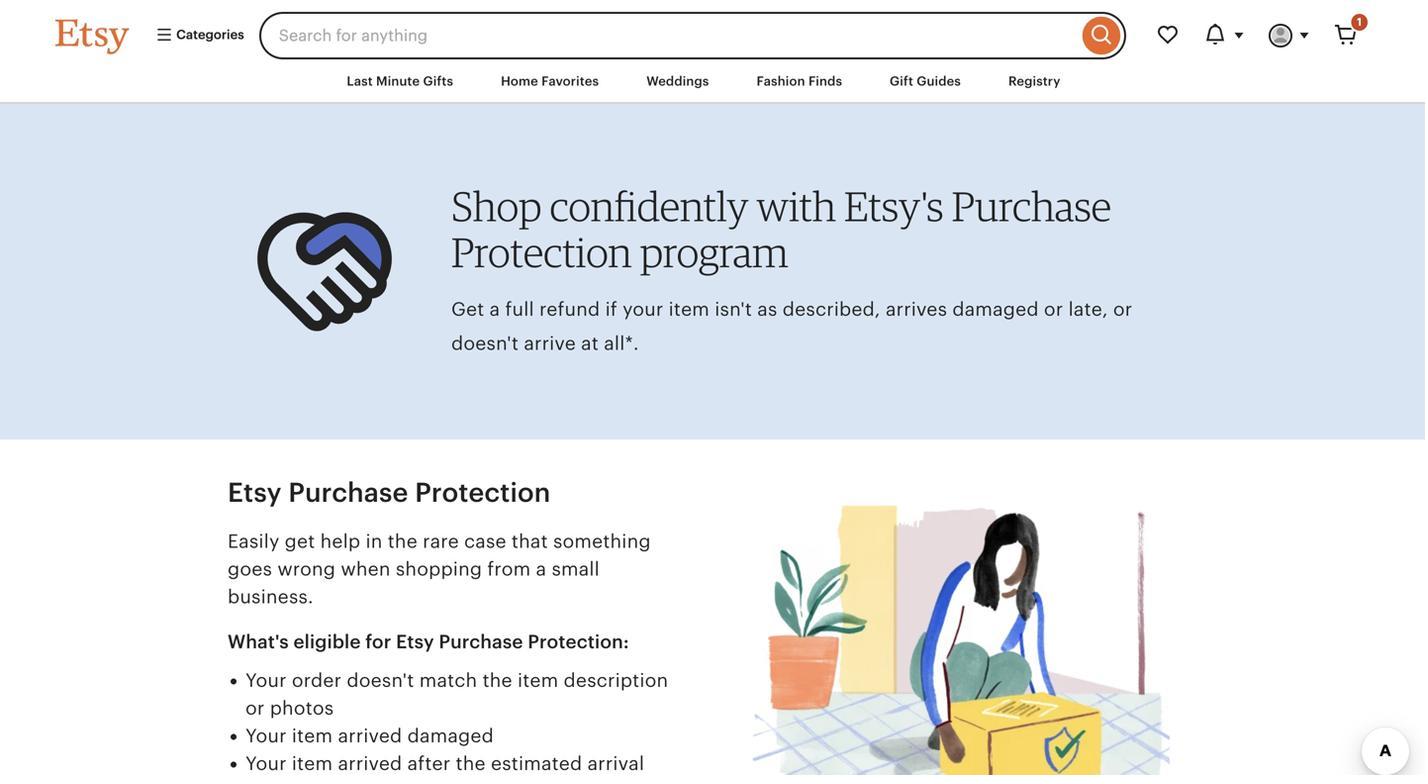 Task type: vqa. For each thing, say whether or not it's contained in the screenshot.
Etsy purchase
yes



Task type: locate. For each thing, give the bounding box(es) containing it.
0 vertical spatial a
[[490, 299, 500, 320]]

protection inside the shop confidently with etsy's purchase protection program
[[451, 227, 632, 277]]

2 horizontal spatial or
[[1114, 299, 1133, 320]]

None search field
[[259, 12, 1127, 59]]

from
[[487, 558, 531, 580]]

home favorites
[[501, 74, 599, 89]]

0 horizontal spatial purchase
[[288, 477, 408, 508]]

or
[[1044, 299, 1064, 320], [1114, 299, 1133, 320], [246, 698, 265, 719]]

for
[[366, 631, 391, 653]]

doesn't
[[451, 332, 519, 354], [347, 670, 414, 691]]

arrive
[[524, 332, 576, 354]]

the right match at the left of page
[[483, 670, 513, 691]]

a inside easily get help in the rare case that something goes wrong when shopping from a small business.
[[536, 558, 547, 580]]

the
[[388, 531, 418, 552], [483, 670, 513, 691], [456, 753, 486, 774]]

1 horizontal spatial doesn't
[[451, 332, 519, 354]]

description
[[564, 670, 669, 691]]

registry
[[1009, 74, 1061, 89]]

fashion finds
[[757, 74, 843, 89]]

a inside get a full refund if your item isn't as described, arrives damaged or late, or doesn't arrive at all*.
[[490, 299, 500, 320]]

damaged inside your order doesn't match the item description or photos your item arrived damaged your item arrived after the estimated arrival
[[407, 725, 494, 747]]

categories banner
[[20, 0, 1406, 59]]

protection up full
[[451, 227, 632, 277]]

1 vertical spatial the
[[483, 670, 513, 691]]

1
[[1358, 16, 1362, 28]]

1 your from the top
[[246, 670, 287, 691]]

your
[[246, 670, 287, 691], [246, 725, 287, 747], [246, 753, 287, 774]]

etsy up "easily"
[[228, 477, 282, 508]]

3 your from the top
[[246, 753, 287, 774]]

1 horizontal spatial etsy
[[396, 631, 434, 653]]

0 vertical spatial arrived
[[338, 725, 402, 747]]

late,
[[1069, 299, 1108, 320]]

item
[[669, 299, 710, 320], [518, 670, 559, 691], [292, 725, 333, 747], [292, 753, 333, 774]]

0 horizontal spatial etsy
[[228, 477, 282, 508]]

guides
[[917, 74, 961, 89]]

1 vertical spatial damaged
[[407, 725, 494, 747]]

something
[[553, 531, 651, 552]]

the right in
[[388, 531, 418, 552]]

shop
[[451, 181, 542, 231]]

0 vertical spatial the
[[388, 531, 418, 552]]

a
[[490, 299, 500, 320], [536, 558, 547, 580]]

or left the late,
[[1044, 299, 1064, 320]]

photos
[[270, 698, 334, 719]]

Search for anything text field
[[259, 12, 1078, 59]]

easily
[[228, 531, 280, 552]]

0 horizontal spatial doesn't
[[347, 670, 414, 691]]

that
[[512, 531, 548, 552]]

arrived left after
[[338, 753, 402, 774]]

menu bar containing last minute gifts
[[20, 59, 1406, 104]]

1 vertical spatial etsy
[[396, 631, 434, 653]]

get a full refund if your item isn't as described, arrives damaged or late, or doesn't arrive at all*.
[[451, 299, 1133, 354]]

etsy
[[228, 477, 282, 508], [396, 631, 434, 653]]

confidently
[[550, 181, 749, 231]]

refund
[[540, 299, 600, 320]]

1 vertical spatial a
[[536, 558, 547, 580]]

1 vertical spatial your
[[246, 725, 287, 747]]

etsy right "for"
[[396, 631, 434, 653]]

damaged right arrives
[[953, 299, 1039, 320]]

business.
[[228, 586, 314, 607]]

gift guides link
[[875, 63, 976, 99]]

as
[[758, 299, 778, 320]]

1 vertical spatial doesn't
[[347, 670, 414, 691]]

your
[[623, 299, 664, 320]]

0 vertical spatial damaged
[[953, 299, 1039, 320]]

doesn't down "for"
[[347, 670, 414, 691]]

the right after
[[456, 753, 486, 774]]

categories
[[173, 27, 244, 42]]

2 vertical spatial your
[[246, 753, 287, 774]]

0 vertical spatial etsy
[[228, 477, 282, 508]]

match
[[419, 670, 478, 691]]

0 horizontal spatial damaged
[[407, 725, 494, 747]]

or right the late,
[[1114, 299, 1133, 320]]

0 vertical spatial protection
[[451, 227, 632, 277]]

doesn't inside get a full refund if your item isn't as described, arrives damaged or late, or doesn't arrive at all*.
[[451, 332, 519, 354]]

damaged
[[953, 299, 1039, 320], [407, 725, 494, 747]]

weddings
[[647, 74, 709, 89]]

protection
[[451, 227, 632, 277], [415, 477, 551, 508]]

0 vertical spatial purchase
[[952, 181, 1112, 231]]

arrived
[[338, 725, 402, 747], [338, 753, 402, 774]]

0 vertical spatial doesn't
[[451, 332, 519, 354]]

doesn't inside your order doesn't match the item description or photos your item arrived damaged your item arrived after the estimated arrival
[[347, 670, 414, 691]]

protection up case
[[415, 477, 551, 508]]

last
[[347, 74, 373, 89]]

1 horizontal spatial purchase
[[439, 631, 523, 653]]

the inside easily get help in the rare case that something goes wrong when shopping from a small business.
[[388, 531, 418, 552]]

1 horizontal spatial a
[[536, 558, 547, 580]]

1 vertical spatial arrived
[[338, 753, 402, 774]]

doesn't down get
[[451, 332, 519, 354]]

a down the that
[[536, 558, 547, 580]]

2 vertical spatial purchase
[[439, 631, 523, 653]]

your order doesn't match the item description or photos your item arrived damaged your item arrived after the estimated arrival
[[246, 670, 669, 775]]

or left photos
[[246, 698, 265, 719]]

purchase
[[952, 181, 1112, 231], [288, 477, 408, 508], [439, 631, 523, 653]]

1 horizontal spatial damaged
[[953, 299, 1039, 320]]

easily get help in the rare case that something goes wrong when shopping from a small business.
[[228, 531, 651, 607]]

2 horizontal spatial purchase
[[952, 181, 1112, 231]]

gifts
[[423, 74, 453, 89]]

a left full
[[490, 299, 500, 320]]

after
[[407, 753, 451, 774]]

arrived down order
[[338, 725, 402, 747]]

0 horizontal spatial or
[[246, 698, 265, 719]]

arrival
[[588, 753, 645, 774]]

menu bar
[[20, 59, 1406, 104]]

minute
[[376, 74, 420, 89]]

0 horizontal spatial a
[[490, 299, 500, 320]]

purchase inside the shop confidently with etsy's purchase protection program
[[952, 181, 1112, 231]]

0 vertical spatial your
[[246, 670, 287, 691]]

described,
[[783, 299, 881, 320]]

damaged up after
[[407, 725, 494, 747]]



Task type: describe. For each thing, give the bounding box(es) containing it.
home favorites link
[[486, 63, 614, 99]]

etsy purchase protection
[[228, 477, 551, 508]]

get
[[285, 531, 315, 552]]

small
[[552, 558, 600, 580]]

in
[[366, 531, 383, 552]]

favorites
[[542, 74, 599, 89]]

2 your from the top
[[246, 725, 287, 747]]

shop confidently with etsy's purchase protection program
[[451, 181, 1112, 277]]

fashion
[[757, 74, 806, 89]]

purchase for etsy's
[[952, 181, 1112, 231]]

item inside get a full refund if your item isn't as described, arrives damaged or late, or doesn't arrive at all*.
[[669, 299, 710, 320]]

what's
[[228, 631, 289, 653]]

or inside your order doesn't match the item description or photos your item arrived damaged your item arrived after the estimated arrival
[[246, 698, 265, 719]]

1 horizontal spatial or
[[1044, 299, 1064, 320]]

eligible
[[293, 631, 361, 653]]

when
[[341, 558, 391, 580]]

arrives
[[886, 299, 948, 320]]

weddings link
[[632, 63, 724, 99]]

with
[[757, 181, 836, 231]]

last minute gifts link
[[332, 63, 468, 99]]

order
[[292, 670, 342, 691]]

1 vertical spatial purchase
[[288, 477, 408, 508]]

purchase for etsy
[[439, 631, 523, 653]]

shopping
[[396, 558, 482, 580]]

damaged inside get a full refund if your item isn't as described, arrives damaged or late, or doesn't arrive at all*.
[[953, 299, 1039, 320]]

1 link
[[1323, 12, 1370, 59]]

protection:
[[528, 631, 629, 653]]

gift guides
[[890, 74, 961, 89]]

finds
[[809, 74, 843, 89]]

2 vertical spatial the
[[456, 753, 486, 774]]

if
[[605, 299, 618, 320]]

registry link
[[994, 63, 1076, 99]]

goes
[[228, 558, 272, 580]]

help
[[320, 531, 361, 552]]

1 arrived from the top
[[338, 725, 402, 747]]

rare
[[423, 531, 459, 552]]

at
[[581, 332, 599, 354]]

etsy's
[[844, 181, 944, 231]]

fashion finds link
[[742, 63, 857, 99]]

2 arrived from the top
[[338, 753, 402, 774]]

isn't
[[715, 299, 752, 320]]

full
[[505, 299, 534, 320]]

home
[[501, 74, 538, 89]]

wrong
[[278, 558, 336, 580]]

what's eligible for etsy purchase protection:
[[228, 631, 629, 653]]

categories button
[[141, 18, 253, 53]]

none search field inside categories banner
[[259, 12, 1127, 59]]

1 vertical spatial protection
[[415, 477, 551, 508]]

all*.
[[604, 332, 639, 354]]

the for in
[[388, 531, 418, 552]]

case
[[464, 531, 507, 552]]

get
[[451, 299, 484, 320]]

the for match
[[483, 670, 513, 691]]

gift
[[890, 74, 914, 89]]

program
[[640, 227, 789, 277]]

estimated
[[491, 753, 582, 774]]

last minute gifts
[[347, 74, 453, 89]]



